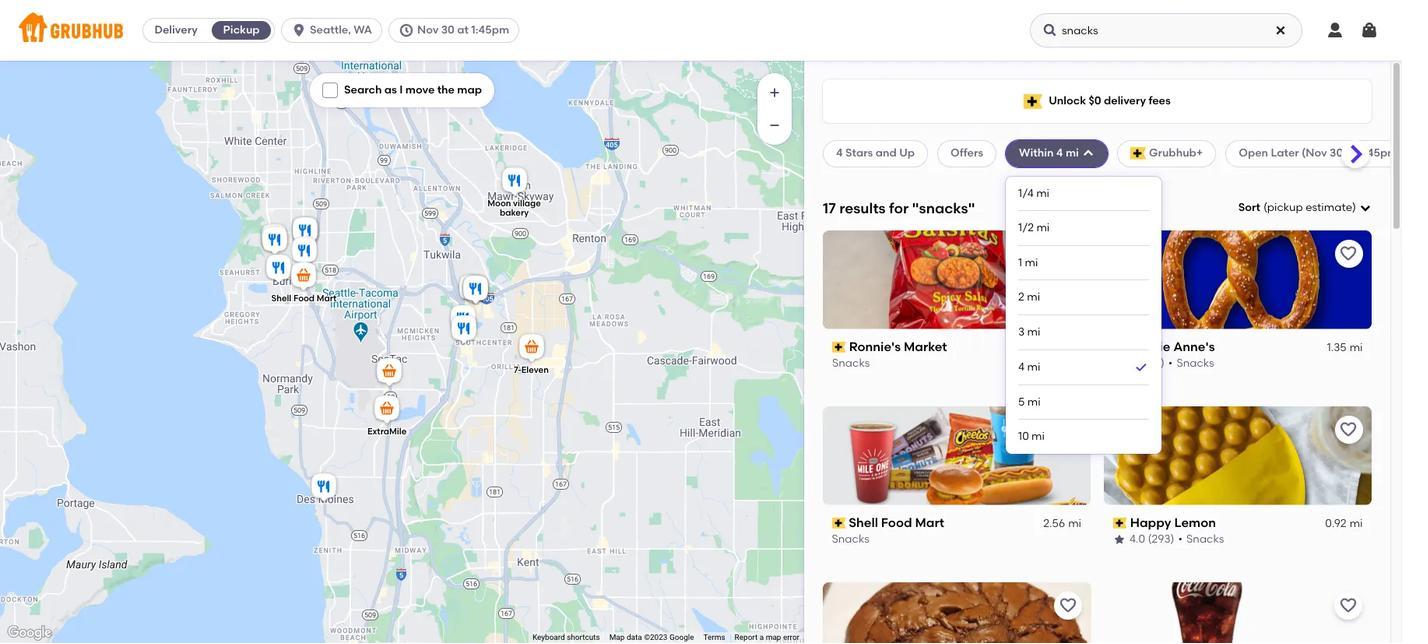 Task type: locate. For each thing, give the bounding box(es) containing it.
nov
[[418, 23, 439, 37]]

none field containing sort
[[1239, 200, 1373, 216]]

grubhub plus flag logo image left the unlock
[[1024, 94, 1043, 109]]

1 horizontal spatial 30
[[1330, 147, 1344, 160]]

mi for 3 mi
[[1028, 326, 1041, 339]]

marina market & deli image
[[308, 471, 339, 506]]

bakery
[[500, 208, 529, 218]]

1 vertical spatial at
[[1347, 147, 1358, 160]]

mi for 1/4 mi
[[1037, 187, 1050, 200]]

1 horizontal spatial food
[[882, 515, 913, 530]]

save this restaurant button for auntie anne's
[[1335, 240, 1363, 268]]

stars
[[846, 147, 874, 160]]

happy lemon
[[1130, 515, 1216, 530]]

ronnie's market logo image
[[823, 230, 1092, 329]]

0 horizontal spatial 4
[[837, 147, 843, 160]]

mi right 2
[[1028, 291, 1041, 304]]

svg image inside seattle, wa button
[[291, 23, 307, 38]]

0 vertical spatial •
[[1169, 357, 1173, 370]]

1:45pm)
[[1361, 147, 1403, 160]]

save this restaurant image inside button
[[1340, 244, 1359, 263]]

terms
[[704, 633, 726, 642]]

1 vertical spatial •
[[1179, 533, 1183, 546]]

1 vertical spatial grubhub plus flag logo image
[[1131, 148, 1147, 160]]

save this restaurant button
[[1054, 240, 1082, 268], [1335, 240, 1363, 268], [1335, 416, 1363, 444], [1054, 592, 1082, 620], [1335, 592, 1363, 620]]

• right (31)
[[1169, 357, 1173, 370]]

mi for 5 mi
[[1028, 395, 1041, 409]]

food down the ronnie's market image
[[293, 293, 314, 303]]

subscription pass image up star icon at the right bottom of the page
[[1114, 518, 1127, 529]]

0 vertical spatial food
[[293, 293, 314, 303]]

mart down shell food mart logo
[[916, 515, 945, 530]]

mi right '5'
[[1028, 395, 1041, 409]]

grubhub plus flag logo image for unlock $0 delivery fees
[[1024, 94, 1043, 109]]

shell right subscription pass icon
[[850, 515, 879, 530]]

dairy queen image
[[258, 222, 289, 256]]

1 mi
[[1019, 256, 1039, 269]]

• down happy lemon
[[1179, 533, 1183, 546]]

0 vertical spatial grubhub plus flag logo image
[[1024, 94, 1043, 109]]

later
[[1272, 147, 1300, 160]]

save this restaurant image
[[1340, 244, 1359, 263], [1340, 596, 1359, 615]]

mart down pierro bakery image
[[316, 293, 336, 303]]

1
[[1019, 256, 1023, 269]]

subscription pass image for happy lemon
[[1114, 518, 1127, 529]]

at left 1:45pm
[[457, 23, 469, 37]]

1 horizontal spatial 4
[[1019, 360, 1025, 374]]

1 vertical spatial shell food mart
[[850, 515, 945, 530]]

save this restaurant image for dairy queen logo
[[1340, 596, 1359, 615]]

ronnie's
[[850, 339, 901, 354]]

1 vertical spatial 30
[[1330, 147, 1344, 160]]

0 horizontal spatial shell food mart
[[271, 293, 336, 303]]

mi up 5 mi in the bottom of the page
[[1028, 360, 1041, 374]]

1 save this restaurant image from the top
[[1340, 244, 1359, 263]]

30 right nov
[[441, 23, 455, 37]]

ronnie's market image
[[263, 252, 294, 287]]

village
[[513, 198, 541, 208]]

0 vertical spatial save this restaurant image
[[1059, 244, 1078, 263]]

1:45pm
[[472, 23, 509, 37]]

0 horizontal spatial mart
[[316, 293, 336, 303]]

nothing bundt cakes image
[[448, 313, 479, 347]]

1 horizontal spatial mart
[[916, 515, 945, 530]]

a
[[760, 633, 764, 642]]

0 horizontal spatial food
[[293, 293, 314, 303]]

wa
[[354, 23, 372, 37]]

1 horizontal spatial •
[[1179, 533, 1183, 546]]

Search for food, convenience, alcohol... search field
[[1031, 13, 1303, 48]]

open later (nov 30 at 1:45pm)
[[1240, 147, 1403, 160]]

shell food mart logo image
[[823, 406, 1092, 505]]

report a map error
[[735, 633, 800, 642]]

mi right 3
[[1028, 326, 1041, 339]]

food right subscription pass icon
[[882, 515, 913, 530]]

mi right 0.92
[[1350, 517, 1363, 530]]

map region
[[0, 0, 879, 643]]

subscription pass image
[[833, 342, 846, 353], [1114, 342, 1127, 353], [1114, 518, 1127, 529]]

0 vertical spatial shell food mart
[[271, 293, 336, 303]]

0 horizontal spatial at
[[457, 23, 469, 37]]

subscription pass image for ronnie's market
[[833, 342, 846, 353]]

map right a at bottom
[[766, 633, 782, 642]]

keyboard shortcuts button
[[533, 633, 600, 643]]

market
[[904, 339, 948, 354]]

4 down 3
[[1019, 360, 1025, 374]]

•
[[1169, 357, 1173, 370], [1179, 533, 1183, 546]]

1 vertical spatial save this restaurant image
[[1340, 420, 1359, 439]]

mi right '3.11'
[[1069, 341, 1082, 354]]

4 inside 'option'
[[1019, 360, 1025, 374]]

food
[[293, 293, 314, 303], [882, 515, 913, 530]]

7-eleven
[[514, 365, 549, 375]]

0 vertical spatial mart
[[316, 293, 336, 303]]

30 right (nov on the right top
[[1330, 147, 1344, 160]]

subscription pass image left auntie
[[1114, 342, 1127, 353]]

map
[[610, 633, 625, 642]]

shell food mart down the ronnie's market image
[[271, 293, 336, 303]]

grubhub plus flag logo image
[[1024, 94, 1043, 109], [1131, 148, 1147, 160]]

1.35
[[1327, 341, 1347, 354]]

mi right 1
[[1026, 256, 1039, 269]]

list box
[[1019, 177, 1150, 454]]

shell food mart right subscription pass icon
[[850, 515, 945, 530]]

open
[[1240, 147, 1269, 160]]

0 vertical spatial save this restaurant image
[[1340, 244, 1359, 263]]

• snacks
[[1179, 533, 1224, 546]]

5 mi
[[1019, 395, 1041, 409]]

$0
[[1089, 94, 1102, 107]]

within 4 mi
[[1020, 147, 1080, 160]]

pickup button
[[209, 18, 274, 43]]

mi for 1.35 mi
[[1350, 341, 1363, 354]]

save this restaurant button for ronnie's market
[[1054, 240, 1082, 268]]

mi inside 'option'
[[1028, 360, 1041, 374]]

subscription pass image left ronnie's in the bottom of the page
[[833, 342, 846, 353]]

anne's
[[1174, 339, 1215, 354]]

mi right 1.35
[[1350, 341, 1363, 354]]

0 horizontal spatial grubhub plus flag logo image
[[1024, 94, 1043, 109]]

the
[[438, 83, 455, 97]]

snacks down anne's
[[1177, 357, 1215, 370]]

jamba image
[[456, 273, 487, 307]]

mi right 10
[[1032, 430, 1045, 443]]

google
[[670, 633, 694, 642]]

mi for 4 mi
[[1028, 360, 1041, 374]]

at
[[457, 23, 469, 37], [1347, 147, 1358, 160]]

2 save this restaurant image from the top
[[1340, 596, 1359, 615]]

mart
[[316, 293, 336, 303], [916, 515, 945, 530]]

mi for 2.56 mi
[[1069, 517, 1082, 530]]

eleven
[[521, 365, 549, 375]]

shell food mart
[[271, 293, 336, 303], [850, 515, 945, 530]]

1 horizontal spatial at
[[1347, 147, 1358, 160]]

0 vertical spatial shell
[[271, 293, 291, 303]]

7-
[[514, 365, 521, 375]]

map right the
[[458, 83, 482, 97]]

keyboard
[[533, 633, 565, 642]]

seattle,
[[310, 23, 351, 37]]

0 vertical spatial at
[[457, 23, 469, 37]]

keyboard shortcuts
[[533, 633, 600, 642]]

17
[[823, 199, 836, 217]]

mi right the 1/4
[[1037, 187, 1050, 200]]

1 vertical spatial map
[[766, 633, 782, 642]]

mi
[[1066, 147, 1080, 160], [1037, 187, 1050, 200], [1037, 221, 1050, 235], [1026, 256, 1039, 269], [1028, 291, 1041, 304], [1028, 326, 1041, 339], [1069, 341, 1082, 354], [1350, 341, 1363, 354], [1028, 360, 1041, 374], [1028, 395, 1041, 409], [1032, 430, 1045, 443], [1069, 517, 1082, 530], [1350, 517, 1363, 530]]

moon village bakery logo image
[[823, 582, 1092, 643]]

mi right 1/2 on the top right of page
[[1037, 221, 1050, 235]]

unlock $0 delivery fees
[[1049, 94, 1171, 107]]

3.11 mi
[[1050, 341, 1082, 354]]

2.56 mi
[[1044, 517, 1082, 530]]

0 vertical spatial map
[[458, 83, 482, 97]]

svg image
[[1327, 21, 1345, 40], [291, 23, 307, 38], [399, 23, 414, 38], [1275, 24, 1288, 37], [1083, 148, 1095, 160]]

ronnie's market
[[850, 339, 948, 354]]

0 horizontal spatial shell
[[271, 293, 291, 303]]

0 vertical spatial 30
[[441, 23, 455, 37]]

svg image
[[1361, 21, 1380, 40], [1043, 23, 1059, 38], [1360, 202, 1373, 214]]

0 horizontal spatial 30
[[441, 23, 455, 37]]

delivery
[[1105, 94, 1147, 107]]

moon village bakery image
[[499, 165, 530, 199]]

mi for 0.92 mi
[[1350, 517, 1363, 530]]

save this restaurant image
[[1059, 244, 1078, 263], [1340, 420, 1359, 439], [1059, 596, 1078, 615]]

snacks down ronnie's in the bottom of the page
[[833, 357, 870, 370]]

3 mi
[[1019, 326, 1041, 339]]

3.7 (31) • snacks
[[1130, 357, 1215, 370]]

30 inside button
[[441, 23, 455, 37]]

star icon image
[[1114, 534, 1126, 546]]

1 horizontal spatial grubhub plus flag logo image
[[1131, 148, 1147, 160]]

shell down the ronnie's market image
[[271, 293, 291, 303]]

1.35 mi
[[1327, 341, 1363, 354]]

)
[[1353, 201, 1357, 214]]

1 vertical spatial save this restaurant image
[[1340, 596, 1359, 615]]

nov 30 at 1:45pm
[[418, 23, 509, 37]]

extramile
[[367, 427, 406, 437]]

1 horizontal spatial shell
[[850, 515, 879, 530]]

mi right 2.56
[[1069, 517, 1082, 530]]

1 vertical spatial food
[[882, 515, 913, 530]]

auntie anne's logo image
[[1104, 230, 1373, 329]]

4 right within
[[1057, 147, 1064, 160]]

None field
[[1239, 200, 1373, 216]]

at left "1:45pm)"
[[1347, 147, 1358, 160]]

map
[[458, 83, 482, 97], [766, 633, 782, 642]]

4 left stars
[[837, 147, 843, 160]]

grubhub plus flag logo image left grubhub+
[[1131, 148, 1147, 160]]



Task type: describe. For each thing, give the bounding box(es) containing it.
auntie anne's
[[1130, 339, 1215, 354]]

fees
[[1149, 94, 1171, 107]]

auntie anne's image
[[460, 273, 491, 308]]

dairy queen logo image
[[1104, 582, 1373, 643]]

list box containing 1/4 mi
[[1019, 177, 1150, 454]]

2 horizontal spatial 4
[[1057, 147, 1064, 160]]

"snacks"
[[913, 199, 976, 217]]

4 mi
[[1019, 360, 1041, 374]]

map data ©2023 google
[[610, 633, 694, 642]]

sea tac marathon image
[[374, 356, 405, 390]]

1 horizontal spatial shell food mart
[[850, 515, 945, 530]]

at inside button
[[457, 23, 469, 37]]

7 eleven image
[[516, 332, 547, 366]]

mi for 1 mi
[[1026, 256, 1039, 269]]

sort ( pickup estimate )
[[1239, 201, 1357, 214]]

happy lemon image
[[448, 303, 479, 337]]

1 horizontal spatial map
[[766, 633, 782, 642]]

pickup
[[1268, 201, 1304, 214]]

snacks down subscription pass icon
[[833, 533, 870, 546]]

2
[[1019, 291, 1025, 304]]

10
[[1019, 430, 1030, 443]]

1/4 mi
[[1019, 187, 1050, 200]]

delivery
[[155, 23, 198, 37]]

extramile image
[[371, 393, 402, 428]]

estimate
[[1306, 201, 1353, 214]]

i
[[400, 83, 403, 97]]

nov 30 at 1:45pm button
[[389, 18, 526, 43]]

pierro bakery image
[[289, 235, 320, 270]]

shell inside the map region
[[271, 293, 291, 303]]

report
[[735, 633, 758, 642]]

food inside the map region
[[293, 293, 314, 303]]

(293)
[[1148, 533, 1175, 546]]

seattle, wa
[[310, 23, 372, 37]]

0.92 mi
[[1326, 517, 1363, 530]]

within
[[1020, 147, 1054, 160]]

google image
[[4, 623, 55, 643]]

auntie
[[1130, 339, 1171, 354]]

search as i move the map
[[344, 83, 482, 97]]

mi right within
[[1066, 147, 1080, 160]]

unlock
[[1049, 94, 1087, 107]]

1/2
[[1019, 221, 1035, 235]]

mi for 10 mi
[[1032, 430, 1045, 443]]

lemon
[[1175, 515, 1216, 530]]

happy lemon logo image
[[1104, 406, 1373, 505]]

royce' washington - westfield southcenter mall image
[[460, 273, 491, 308]]

grubhub plus flag logo image for grubhub+
[[1131, 148, 1147, 160]]

up
[[900, 147, 915, 160]]

pickup
[[223, 23, 260, 37]]

save this restaurant image for 'auntie anne's logo'
[[1340, 244, 1359, 263]]

save this restaurant button for happy lemon
[[1335, 416, 1363, 444]]

svg image inside nov 30 at 1:45pm button
[[399, 23, 414, 38]]

4 stars and up
[[837, 147, 915, 160]]

5
[[1019, 395, 1025, 409]]

seattle, wa button
[[281, 18, 389, 43]]

1/2 mi
[[1019, 221, 1050, 235]]

2 vertical spatial save this restaurant image
[[1059, 596, 1078, 615]]

offers
[[951, 147, 984, 160]]

for
[[890, 199, 909, 217]]

sort
[[1239, 201, 1261, 214]]

(31)
[[1147, 357, 1165, 370]]

1 vertical spatial mart
[[916, 515, 945, 530]]

minus icon image
[[767, 118, 783, 133]]

(
[[1264, 201, 1268, 214]]

0 horizontal spatial •
[[1169, 357, 1173, 370]]

snacks down lemon
[[1187, 533, 1224, 546]]

4.0
[[1130, 533, 1146, 546]]

plus icon image
[[767, 85, 783, 100]]

1/4
[[1019, 187, 1034, 200]]

save this restaurant image for happy lemon
[[1340, 420, 1359, 439]]

3.11
[[1050, 341, 1066, 354]]

4 mi option
[[1019, 350, 1150, 385]]

©2023
[[644, 633, 668, 642]]

shell food mart inside the map region
[[271, 293, 336, 303]]

3
[[1019, 326, 1025, 339]]

main navigation navigation
[[0, 0, 1403, 61]]

and
[[876, 147, 897, 160]]

move
[[406, 83, 435, 97]]

antojitos michalisco 1st ave image
[[289, 215, 321, 249]]

2.56
[[1044, 517, 1066, 530]]

tacos el hass image
[[259, 224, 290, 259]]

2 mi
[[1019, 291, 1041, 304]]

(nov
[[1303, 147, 1328, 160]]

10 mi
[[1019, 430, 1045, 443]]

terms link
[[704, 633, 726, 642]]

mi for 2 mi
[[1028, 291, 1041, 304]]

check icon image
[[1134, 360, 1150, 375]]

results
[[840, 199, 886, 217]]

report a map error link
[[735, 633, 800, 642]]

subscription pass image for auntie anne's
[[1114, 342, 1127, 353]]

moon
[[487, 198, 511, 208]]

happy
[[1130, 515, 1172, 530]]

4.0 (293)
[[1130, 533, 1175, 546]]

mi for 3.11 mi
[[1069, 341, 1082, 354]]

4 for 4 mi
[[1019, 360, 1025, 374]]

4 for 4 stars and up
[[837, 147, 843, 160]]

error
[[784, 633, 800, 642]]

1 vertical spatial shell
[[850, 515, 879, 530]]

mi for 1/2 mi
[[1037, 221, 1050, 235]]

subscription pass image
[[833, 518, 846, 529]]

mawadda cafe image
[[289, 215, 321, 249]]

delivery button
[[143, 18, 209, 43]]

shell food mart image
[[288, 260, 319, 294]]

as
[[385, 83, 397, 97]]

0.92
[[1326, 517, 1347, 530]]

grubhub+
[[1150, 147, 1204, 160]]

0 horizontal spatial map
[[458, 83, 482, 97]]

search
[[344, 83, 382, 97]]

moon village bakery
[[487, 198, 541, 218]]

save this restaurant image for ronnie's market
[[1059, 244, 1078, 263]]

mart inside the map region
[[316, 293, 336, 303]]

17 results for "snacks"
[[823, 199, 976, 217]]



Task type: vqa. For each thing, say whether or not it's contained in the screenshot.
$5.00 associated with Fresh Mint Tea
no



